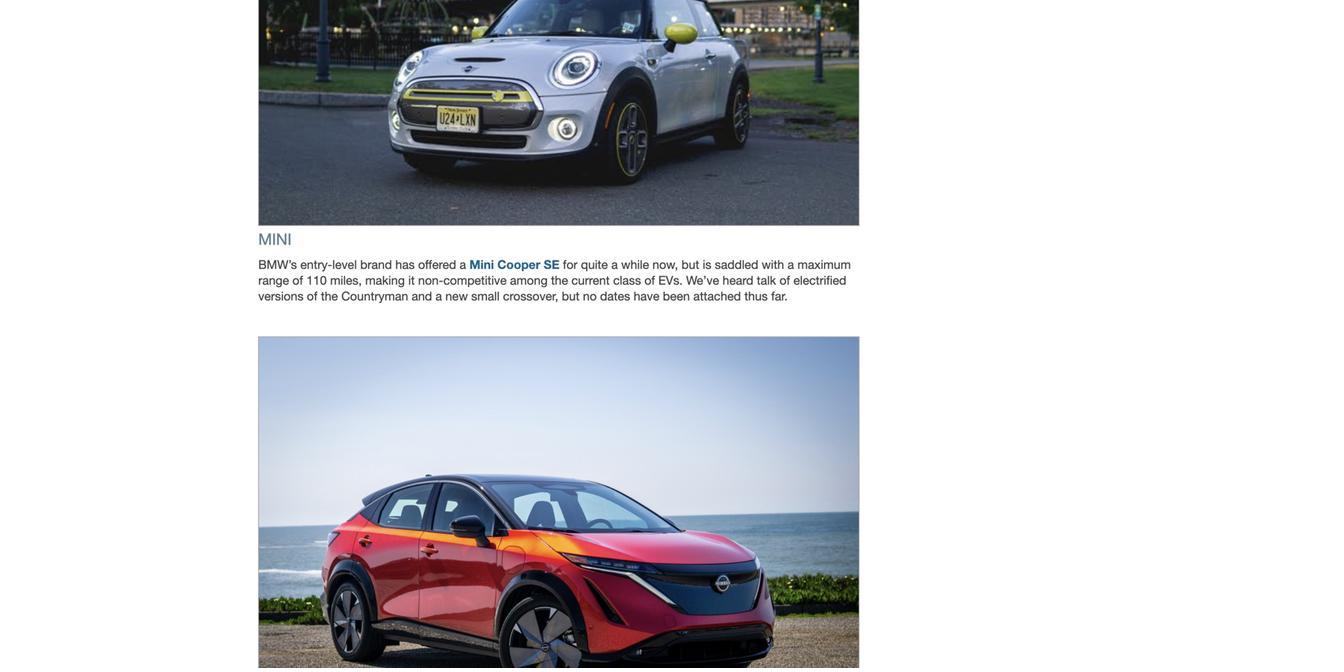 Task type: locate. For each thing, give the bounding box(es) containing it.
of down the 110
[[307, 289, 318, 304]]

of up have
[[645, 274, 655, 288]]

cooper
[[498, 257, 541, 272]]

while
[[622, 258, 650, 272]]

1 horizontal spatial the
[[551, 274, 568, 288]]

saddled
[[715, 258, 759, 272]]

1 vertical spatial but
[[562, 289, 580, 304]]

offered
[[418, 258, 457, 272]]

of
[[293, 274, 303, 288], [645, 274, 655, 288], [780, 274, 791, 288], [307, 289, 318, 304]]

a inside bmw's entry-level brand has offered a mini cooper se
[[460, 258, 466, 272]]

of left the 110
[[293, 274, 303, 288]]

a left mini
[[460, 258, 466, 272]]

small
[[472, 289, 500, 304]]

0 vertical spatial but
[[682, 258, 700, 272]]

versions
[[258, 289, 304, 304]]

with
[[762, 258, 785, 272]]

making
[[365, 274, 405, 288]]

0 horizontal spatial but
[[562, 289, 580, 304]]

the down se
[[551, 274, 568, 288]]

current
[[572, 274, 610, 288]]

110
[[307, 274, 327, 288]]

but left no on the left of the page
[[562, 289, 580, 304]]

miles,
[[330, 274, 362, 288]]

evs.
[[659, 274, 683, 288]]

maximum
[[798, 258, 851, 272]]

competitive
[[444, 274, 507, 288]]

quite
[[581, 258, 608, 272]]

the down the 110
[[321, 289, 338, 304]]

but left is
[[682, 258, 700, 272]]

se
[[544, 257, 560, 272]]

0 vertical spatial the
[[551, 274, 568, 288]]

bmw's entry-level brand has offered a mini cooper se
[[258, 257, 560, 272]]

but
[[682, 258, 700, 272], [562, 289, 580, 304]]

for
[[563, 258, 578, 272]]

0 horizontal spatial the
[[321, 289, 338, 304]]

talk
[[757, 274, 777, 288]]

of up far.
[[780, 274, 791, 288]]

far.
[[772, 289, 788, 304]]

level
[[333, 258, 357, 272]]

the
[[551, 274, 568, 288], [321, 289, 338, 304]]

among
[[510, 274, 548, 288]]

1 horizontal spatial but
[[682, 258, 700, 272]]

is
[[703, 258, 712, 272]]

it
[[409, 274, 415, 288]]

a
[[460, 258, 466, 272], [612, 258, 618, 272], [788, 258, 795, 272], [436, 289, 442, 304]]

has
[[396, 258, 415, 272]]



Task type: describe. For each thing, give the bounding box(es) containing it.
heard
[[723, 274, 754, 288]]

been
[[663, 289, 690, 304]]

we've
[[687, 274, 720, 288]]

and
[[412, 289, 432, 304]]

brand
[[360, 258, 392, 272]]

electrified
[[794, 274, 847, 288]]

thus
[[745, 289, 768, 304]]

a right "quite"
[[612, 258, 618, 272]]

non-
[[418, 274, 444, 288]]

2023 nissan ariya e-4orce review summary image
[[258, 337, 860, 669]]

a right the with
[[788, 258, 795, 272]]

entry-
[[301, 258, 333, 272]]

for quite a while now, but is saddled with a maximum range of 110 miles, making it non-competitive among the current class of evs. we've heard talk of electrified versions of the countryman and a new small crossover, but no dates have been attached thus far.
[[258, 258, 851, 304]]

mini
[[470, 257, 494, 272]]

countryman
[[342, 289, 408, 304]]

new
[[446, 289, 468, 304]]

no
[[583, 289, 597, 304]]

dates
[[600, 289, 631, 304]]

class
[[614, 274, 641, 288]]

mini
[[258, 230, 292, 249]]

a right and
[[436, 289, 442, 304]]

crossover,
[[503, 289, 559, 304]]

range
[[258, 274, 289, 288]]

bmw's
[[258, 258, 297, 272]]

have
[[634, 289, 660, 304]]

now,
[[653, 258, 679, 272]]

2020 mini cooper preview summaryimage image
[[258, 0, 860, 226]]

1 vertical spatial the
[[321, 289, 338, 304]]

mini cooper se link
[[470, 257, 560, 272]]

attached
[[694, 289, 741, 304]]



Task type: vqa. For each thing, say whether or not it's contained in the screenshot.
making
yes



